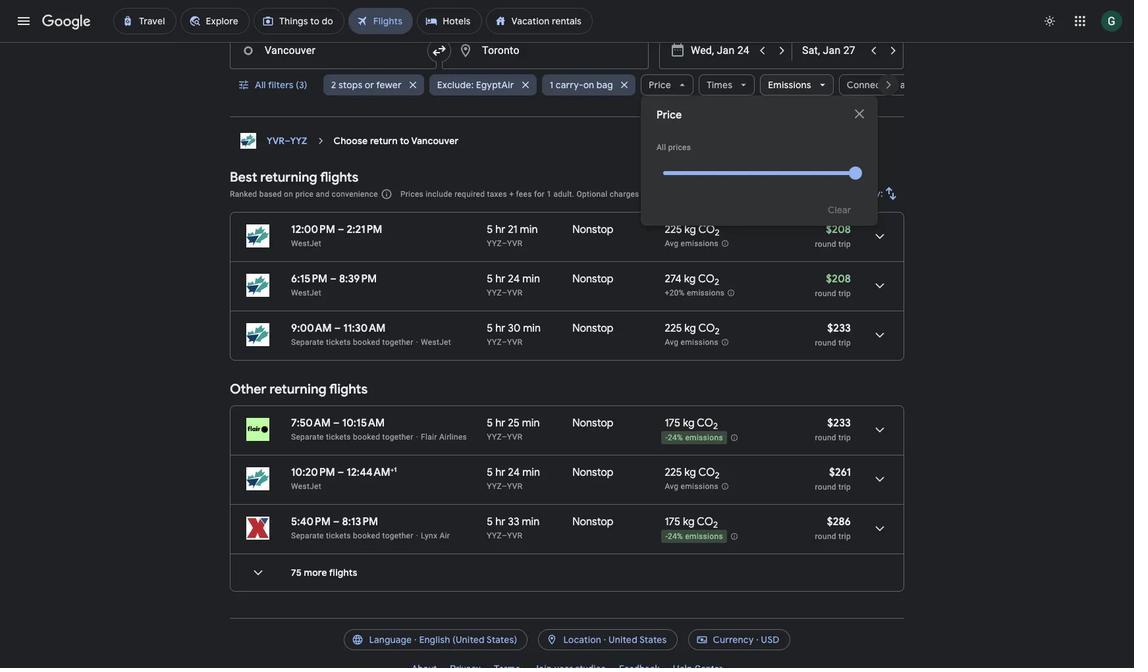 Task type: describe. For each thing, give the bounding box(es) containing it.
co inside 274 kg co 2
[[698, 273, 715, 286]]

emissions for 11:30 am
[[681, 338, 719, 347]]

filters
[[268, 79, 294, 91]]

+20%
[[665, 289, 685, 298]]

exclude: egyptair button
[[429, 69, 536, 101]]

2 for 12:44 am
[[715, 470, 720, 482]]

75
[[291, 567, 302, 579]]

states
[[639, 634, 667, 646]]

– up 5 hr 33 min yyz – yvr
[[502, 482, 507, 491]]

trip for 7:50 am – 10:15 am
[[839, 433, 851, 443]]

1 inside '10:20 pm – 12:44 am + 1'
[[394, 466, 397, 474]]

+20% emissions
[[665, 289, 725, 298]]

5 hr 33 min yyz – yvr
[[487, 516, 540, 541]]

min for 11:30 am
[[523, 322, 541, 335]]

other returning flights
[[230, 381, 368, 398]]

2 for 10:15 am
[[713, 421, 718, 432]]

total duration 5 hr 33 min. element
[[487, 516, 573, 531]]

stops
[[338, 79, 363, 91]]

– left 8:13 pm
[[333, 516, 340, 529]]

sort
[[849, 188, 868, 200]]

air
[[440, 532, 450, 541]]

leaves toronto pearson international airport at 9:00 am on saturday, january 27 and arrives at vancouver international airport at 11:30 am on saturday, january 27. element
[[291, 322, 386, 335]]

(united
[[453, 634, 485, 646]]

ranked
[[230, 190, 257, 199]]

2 stops or fewer
[[331, 79, 402, 91]]

separate for 9:00 am
[[291, 338, 324, 347]]

best
[[230, 169, 257, 186]]

best returning flights
[[230, 169, 359, 186]]

5:40 pm – 8:13 pm
[[291, 516, 378, 529]]

flight details. leaves toronto pearson international airport at 5:40 pm on saturday, january 27 and arrives at vancouver international airport at 8:13 pm on saturday, january 27. image
[[864, 513, 896, 545]]

together for 11:30 am
[[382, 338, 413, 347]]

$261 round trip
[[815, 466, 851, 492]]

english (united states)
[[419, 634, 517, 646]]

kg for 5:40 pm – 8:13 pm
[[683, 516, 695, 529]]

connecting airports button
[[839, 69, 958, 101]]

total duration 5 hr 24 min. element for 30
[[487, 273, 573, 288]]

Arrival time: 8:39 PM. text field
[[339, 273, 377, 286]]

24% for 5 hr 33 min
[[668, 532, 683, 542]]

1 nonstop from the top
[[573, 223, 614, 236]]

times button
[[699, 69, 755, 101]]

5 hr 24 min yyz – yvr for 33
[[487, 466, 540, 491]]

 image for 5:40 pm – 8:13 pm
[[416, 532, 418, 541]]

Arrival time: 10:15 AM. text field
[[342, 417, 385, 430]]

nonstop flight. element for 7:50 am – 10:15 am
[[573, 417, 614, 432]]

-24% emissions for $286
[[665, 532, 723, 542]]

5 for 10:15 am
[[487, 417, 493, 430]]

next image
[[873, 69, 904, 101]]

prices
[[668, 143, 691, 152]]

trip for 9:00 am – 11:30 am
[[839, 339, 851, 348]]

avg for 5 hr 30 min
[[665, 338, 679, 347]]

separate tickets booked together. this trip includes tickets from multiple airlines. missed connections may be protected by kiwi.com.. element for 11:30 am
[[291, 338, 413, 347]]

2 for 8:39 pm
[[715, 277, 719, 288]]

– right departure time: 9:00 am. text box
[[334, 322, 341, 335]]

times
[[707, 79, 733, 91]]

10:20 pm
[[291, 466, 335, 479]]

total duration 5 hr 30 min. element
[[487, 322, 573, 337]]

emissions
[[768, 79, 811, 91]]

tickets for 8:13 pm
[[326, 532, 351, 541]]

1 carry-on bag button
[[542, 69, 636, 101]]

adult.
[[554, 190, 574, 199]]

225 for 5 hr 21 min
[[665, 223, 682, 236]]

208 US dollars text field
[[826, 273, 851, 286]]

Departure time: 5:40 PM. text field
[[291, 516, 331, 529]]

261 US dollars text field
[[829, 466, 851, 479]]

leaves toronto pearson international airport at 12:00 pm on saturday, january 27 and arrives at vancouver international airport at 2:21 pm on saturday, january 27. element
[[291, 223, 382, 236]]

emissions for 8:39 pm
[[687, 289, 725, 298]]

carry-
[[556, 79, 583, 91]]

tickets for 11:30 am
[[326, 338, 351, 347]]

leaves toronto pearson international airport at 6:15 pm on saturday, january 27 and arrives at vancouver international airport at 8:39 pm on saturday, january 27. element
[[291, 273, 377, 286]]

33
[[508, 516, 519, 529]]

yvr for 10:15 am
[[507, 433, 523, 442]]

min for 10:15 am
[[522, 417, 540, 430]]

language
[[369, 634, 412, 646]]

nonstop flight. element for 5:40 pm – 8:13 pm
[[573, 516, 614, 531]]

separate for 7:50 am
[[291, 433, 324, 442]]

$208 for 274
[[826, 273, 851, 286]]

taxes
[[487, 190, 507, 199]]

1 round from the top
[[815, 240, 836, 249]]

Departure time: 10:20 PM. text field
[[291, 466, 335, 479]]

min for 12:44 am
[[522, 466, 540, 479]]

5 for 11:30 am
[[487, 322, 493, 335]]

nonstop flight. element for 10:20 pm – 12:44 am + 1
[[573, 466, 614, 481]]

10:15 am
[[342, 417, 385, 430]]

airlines
[[439, 433, 467, 442]]

close dialog image
[[852, 106, 867, 122]]

booked for 11:30 am
[[353, 338, 380, 347]]

24 for 25
[[508, 466, 520, 479]]

together for 10:15 am
[[382, 433, 413, 442]]

yvr for 11:30 am
[[507, 338, 523, 347]]

$208 round trip for 225
[[815, 223, 851, 249]]

274
[[665, 273, 682, 286]]

12:44 am
[[347, 466, 390, 479]]

airports
[[900, 79, 935, 91]]

12:00 pm
[[291, 223, 335, 236]]

175 kg co 2 for $286
[[665, 516, 718, 531]]

Departure text field
[[691, 33, 752, 68]]

2 and from the left
[[641, 190, 655, 199]]

24% for 5 hr 25 min
[[668, 434, 683, 443]]

25
[[508, 417, 520, 430]]

kg for 10:20 pm – 12:44 am + 1
[[685, 466, 696, 479]]

by:
[[870, 188, 883, 200]]

75 more flights
[[291, 567, 357, 579]]

12:00 pm – 2:21 pm westjet
[[291, 223, 382, 248]]

5 hr 21 min yyz – yvr
[[487, 223, 538, 248]]

kg inside 274 kg co 2
[[684, 273, 696, 286]]

flight details. leaves toronto pearson international airport at 10:20 pm on saturday, january 27 and arrives at vancouver international airport at 12:44 am on sunday, january 28. image
[[864, 464, 896, 495]]

flights for best returning flights
[[320, 169, 359, 186]]

westjet inside 12:00 pm – 2:21 pm westjet
[[291, 239, 321, 248]]

5 hr 24 min yyz – yvr for 30
[[487, 273, 540, 298]]

for
[[534, 190, 545, 199]]

1 carry-on bag
[[550, 79, 613, 91]]

286 US dollars text field
[[827, 516, 851, 529]]

main content containing best returning flights
[[230, 128, 904, 603]]

21
[[508, 223, 518, 236]]

hr for 12:44 am
[[495, 466, 505, 479]]

– inside '10:20 pm – 12:44 am + 1'
[[338, 466, 344, 479]]

or
[[365, 79, 374, 91]]

233 US dollars text field
[[828, 322, 851, 335]]

nonstop for 5:40 pm – 8:13 pm
[[573, 516, 614, 529]]

location
[[563, 634, 601, 646]]

all prices
[[657, 143, 691, 152]]

all filters (3)
[[255, 79, 307, 91]]

united
[[609, 634, 638, 646]]

english
[[419, 634, 450, 646]]

kg for 9:00 am – 11:30 am
[[685, 322, 696, 335]]

75 more flights image
[[242, 557, 274, 589]]

flight details. leaves toronto pearson international airport at 7:50 am on saturday, january 27 and arrives at vancouver international airport at 10:15 am on saturday, january 27. image
[[864, 414, 896, 446]]

8:13 pm
[[342, 516, 378, 529]]

optional
[[577, 190, 608, 199]]

price
[[295, 190, 314, 199]]

Arrival time: 11:30 AM. text field
[[343, 322, 386, 335]]

– inside 12:00 pm – 2:21 pm westjet
[[338, 223, 344, 236]]

fees
[[516, 190, 532, 199]]

$286
[[827, 516, 851, 529]]

tickets for 10:15 am
[[326, 433, 351, 442]]

exclude:
[[437, 79, 474, 91]]

2 stops or fewer button
[[323, 69, 424, 101]]

1 vertical spatial price
[[657, 109, 682, 122]]

avg emissions for $233
[[665, 338, 719, 347]]

yyz for 2:21 pm
[[487, 239, 502, 248]]

booked for 8:13 pm
[[353, 532, 380, 541]]

yvr – yyz
[[267, 135, 307, 147]]

all filters (3) button
[[230, 69, 318, 101]]

- for 5 hr 25 min
[[665, 434, 668, 443]]

vancouver
[[411, 135, 459, 147]]

Arrival time: 2:21 PM. text field
[[347, 223, 382, 236]]

states)
[[487, 634, 517, 646]]

min for 8:13 pm
[[522, 516, 540, 529]]

Arrival time: 12:44 AM on  Sunday, January 28. text field
[[347, 466, 397, 479]]

hr for 2:21 pm
[[495, 223, 505, 236]]

1 trip from the top
[[839, 240, 851, 249]]

co for 9:00 am – 11:30 am
[[699, 322, 715, 335]]

yyz for 10:15 am
[[487, 433, 502, 442]]

co for 10:20 pm – 12:44 am + 1
[[699, 466, 715, 479]]

convenience
[[332, 190, 378, 199]]

$233 round trip for 225
[[815, 322, 851, 348]]

11:30 am
[[343, 322, 386, 335]]

9:00 am
[[291, 322, 332, 335]]

separate tickets booked together for 10:15 am
[[291, 433, 413, 442]]

round for 5:40 pm – 8:13 pm
[[815, 532, 836, 541]]

connecting
[[847, 79, 898, 91]]

$233 for 175
[[828, 417, 851, 430]]

5:40 pm
[[291, 516, 331, 529]]

hr for 10:15 am
[[495, 417, 505, 430]]

225 kg co 2 for $261
[[665, 466, 720, 482]]

yvr up best returning flights
[[267, 135, 285, 147]]

fewer
[[376, 79, 402, 91]]

currency
[[713, 634, 754, 646]]



Task type: locate. For each thing, give the bounding box(es) containing it.
3 trip from the top
[[839, 339, 851, 348]]

0 vertical spatial 24
[[508, 273, 520, 286]]

flight details. leaves toronto pearson international airport at 6:15 pm on saturday, january 27 and arrives at vancouver international airport at 8:39 pm on saturday, january 27. image
[[864, 270, 896, 302]]

5 hr 25 min yyz – yvr
[[487, 417, 540, 442]]

225
[[665, 223, 682, 236], [665, 322, 682, 335], [665, 466, 682, 479]]

1 5 hr 24 min yyz – yvr from the top
[[487, 273, 540, 298]]

tickets down leaves toronto pearson international airport at 7:50 am on saturday, january 27 and arrives at vancouver international airport at 10:15 am on saturday, january 27. element at the bottom
[[326, 433, 351, 442]]

include
[[426, 190, 452, 199]]

separate tickets booked together for 11:30 am
[[291, 338, 413, 347]]

yyz for 8:13 pm
[[487, 532, 502, 541]]

yyz up 5 hr 33 min yyz – yvr
[[487, 482, 502, 491]]

emissions for 12:44 am
[[681, 482, 719, 491]]

flight details. leaves toronto pearson international airport at 9:00 am on saturday, january 27 and arrives at vancouver international airport at 11:30 am on saturday, january 27. image
[[864, 319, 896, 351]]

175 for 5 hr 25 min
[[665, 417, 680, 430]]

2 tickets from the top
[[326, 433, 351, 442]]

– inside 5 hr 21 min yyz – yvr
[[502, 239, 507, 248]]

5 trip from the top
[[839, 483, 851, 492]]

tickets down leaves toronto pearson international airport at 9:00 am on saturday, january 27 and arrives at vancouver international airport at 11:30 am on saturday, january 27. element in the left of the page
[[326, 338, 351, 347]]

5 for 8:39 pm
[[487, 273, 493, 286]]

4 5 from the top
[[487, 417, 493, 430]]

kg
[[685, 223, 696, 236], [684, 273, 696, 286], [685, 322, 696, 335], [683, 417, 695, 430], [685, 466, 696, 479], [683, 516, 695, 529]]

24 down the 5 hr 25 min yyz – yvr
[[508, 466, 520, 479]]

total duration 5 hr 24 min. element down the 5 hr 25 min yyz – yvr
[[487, 466, 573, 481]]

1 tickets from the top
[[326, 338, 351, 347]]

nonstop for 10:20 pm – 12:44 am + 1
[[573, 466, 614, 479]]

$208
[[826, 223, 851, 236], [826, 273, 851, 286]]

yyz inside 5 hr 21 min yyz – yvr
[[487, 239, 502, 248]]

lynx air
[[421, 532, 450, 541]]

$261
[[829, 466, 851, 479]]

Departure time: 6:15 PM. text field
[[291, 273, 328, 286]]

0 vertical spatial  image
[[416, 338, 418, 347]]

4 hr from the top
[[495, 417, 505, 430]]

on for carry-
[[583, 79, 594, 91]]

208 US dollars text field
[[826, 223, 851, 236]]

$233 left "flight details. leaves toronto pearson international airport at 7:50 am on saturday, january 27 and arrives at vancouver international airport at 10:15 am on saturday, january 27." image
[[828, 417, 851, 430]]

2 175 from the top
[[665, 516, 680, 529]]

1 vertical spatial $233 round trip
[[815, 417, 851, 443]]

2 booked from the top
[[353, 433, 380, 442]]

flight details. leaves toronto pearson international airport at 12:00 pm on saturday, january 27 and arrives at vancouver international airport at 2:21 pm on saturday, january 27. image
[[864, 221, 896, 252]]

Arrival time: 8:13 PM. text field
[[342, 516, 378, 529]]

yvr for 2:21 pm
[[507, 239, 523, 248]]

6 hr from the top
[[495, 516, 505, 529]]

0 vertical spatial 24%
[[668, 434, 683, 443]]

– up best returning flights
[[285, 135, 290, 147]]

5 hr 24 min yyz – yvr up "30"
[[487, 273, 540, 298]]

min right "21"
[[520, 223, 538, 236]]

separate tickets booked together. this trip includes tickets from multiple airlines. missed connections may be protected by kiwi.com.. element
[[291, 338, 413, 347], [291, 433, 413, 442], [291, 532, 413, 541]]

5 down the 5 hr 25 min yyz – yvr
[[487, 466, 493, 479]]

main menu image
[[16, 13, 32, 29]]

hr down 5 hr 21 min yyz – yvr
[[495, 273, 505, 286]]

2 175 kg co 2 from the top
[[665, 516, 718, 531]]

min inside 5 hr 30 min yyz – yvr
[[523, 322, 541, 335]]

flights right more
[[329, 567, 357, 579]]

3 5 from the top
[[487, 322, 493, 335]]

0 vertical spatial 175 kg co 2
[[665, 417, 718, 432]]

5 left "21"
[[487, 223, 493, 236]]

-24% emissions
[[665, 434, 723, 443], [665, 532, 723, 542]]

2 24 from the top
[[508, 466, 520, 479]]

yvr for 12:44 am
[[507, 482, 523, 491]]

4 trip from the top
[[839, 433, 851, 443]]

9:00 am – 11:30 am
[[291, 322, 386, 335]]

2 vertical spatial separate tickets booked together. this trip includes tickets from multiple airlines. missed connections may be protected by kiwi.com.. element
[[291, 532, 413, 541]]

1 $233 from the top
[[828, 322, 851, 335]]

yyz up best returning flights
[[290, 135, 307, 147]]

3 avg from the top
[[665, 482, 679, 491]]

– down 'total duration 5 hr 30 min.' element
[[502, 338, 507, 347]]

1 vertical spatial together
[[382, 433, 413, 442]]

together left "flair"
[[382, 433, 413, 442]]

yyz down total duration 5 hr 21 min. "element"
[[487, 239, 502, 248]]

1 vertical spatial flights
[[329, 381, 368, 398]]

Departure time: 12:00 PM. text field
[[291, 223, 335, 236]]

round for 7:50 am – 10:15 am
[[815, 433, 836, 443]]

1 vertical spatial 225 kg co 2
[[665, 322, 720, 337]]

2 $233 round trip from the top
[[815, 417, 851, 443]]

separate tickets booked together down arrival time: 8:13 pm. "text box"
[[291, 532, 413, 541]]

0 vertical spatial 225
[[665, 223, 682, 236]]

None text field
[[230, 32, 437, 69], [442, 32, 649, 69], [230, 32, 437, 69], [442, 32, 649, 69]]

avg
[[665, 239, 679, 248], [665, 338, 679, 347], [665, 482, 679, 491]]

leaves toronto pearson international airport at 5:40 pm on saturday, january 27 and arrives at vancouver international airport at 8:13 pm on saturday, january 27. element
[[291, 516, 378, 529]]

westjet inside 6:15 pm – 8:39 pm westjet
[[291, 288, 321, 298]]

lynx
[[421, 532, 437, 541]]

3 avg emissions from the top
[[665, 482, 719, 491]]

return
[[370, 135, 398, 147]]

175 kg co 2 for $233
[[665, 417, 718, 432]]

– down total duration 5 hr 21 min. "element"
[[502, 239, 507, 248]]

2 inside 274 kg co 2
[[715, 277, 719, 288]]

price right bag
[[649, 79, 671, 91]]

nonstop
[[573, 223, 614, 236], [573, 273, 614, 286], [573, 322, 614, 335], [573, 417, 614, 430], [573, 466, 614, 479], [573, 516, 614, 529]]

2:21 pm
[[347, 223, 382, 236]]

yyz inside the 5 hr 25 min yyz – yvr
[[487, 433, 502, 442]]

– left the arrival time: 2:21 pm. text field
[[338, 223, 344, 236]]

1 $208 round trip from the top
[[815, 223, 851, 249]]

co for 5:40 pm – 8:13 pm
[[697, 516, 713, 529]]

yyz
[[290, 135, 307, 147], [487, 239, 502, 248], [487, 288, 502, 298], [487, 338, 502, 347], [487, 433, 502, 442], [487, 482, 502, 491], [487, 532, 502, 541]]

2 total duration 5 hr 24 min. element from the top
[[487, 466, 573, 481]]

trip down $233 text box
[[839, 339, 851, 348]]

8:39 pm
[[339, 273, 377, 286]]

1 vertical spatial all
[[657, 143, 666, 152]]

price
[[649, 79, 671, 91], [657, 109, 682, 122]]

separate tickets booked together. this trip includes tickets from multiple airlines. missed connections may be protected by kiwi.com.. element for 10:15 am
[[291, 433, 413, 442]]

1 nonstop flight. element from the top
[[573, 223, 614, 238]]

5 for 2:21 pm
[[487, 223, 493, 236]]

3 tickets from the top
[[326, 532, 351, 541]]

together down arrival time: 11:30 am. text field
[[382, 338, 413, 347]]

-
[[665, 434, 668, 443], [665, 532, 668, 542]]

separate tickets booked together down 10:15 am text box on the left
[[291, 433, 413, 442]]

united states
[[609, 634, 667, 646]]

leaves toronto pearson international airport at 7:50 am on saturday, january 27 and arrives at vancouver international airport at 10:15 am on saturday, january 27. element
[[291, 417, 385, 430]]

trip down 286 us dollars "text box" on the right bottom of the page
[[839, 532, 851, 541]]

trip inside $261 round trip
[[839, 483, 851, 492]]

and right charges on the top right
[[641, 190, 655, 199]]

2  image from the top
[[416, 532, 418, 541]]

round down 286 us dollars "text box" on the right bottom of the page
[[815, 532, 836, 541]]

avg emissions for $208
[[665, 239, 719, 248]]

6 5 from the top
[[487, 516, 493, 529]]

24 down 5 hr 21 min yyz – yvr
[[508, 273, 520, 286]]

hr left "21"
[[495, 223, 505, 236]]

egyptair
[[476, 79, 514, 91]]

2 inside popup button
[[331, 79, 336, 91]]

0 horizontal spatial +
[[390, 466, 394, 474]]

yyz for 11:30 am
[[487, 338, 502, 347]]

1 button
[[323, 3, 376, 27]]

2 nonstop flight. element from the top
[[573, 273, 614, 288]]

Departure time: 7:50 AM. text field
[[291, 417, 331, 430]]

1 vertical spatial separate
[[291, 433, 324, 442]]

2 trip from the top
[[839, 289, 851, 298]]

0 vertical spatial 225 kg co 2
[[665, 223, 720, 239]]

$208 down sort
[[826, 223, 851, 236]]

trip down "$261"
[[839, 483, 851, 492]]

together left lynx on the left of the page
[[382, 532, 413, 541]]

1 inside popup button
[[550, 79, 554, 91]]

1 booked from the top
[[353, 338, 380, 347]]

6 nonstop flight. element from the top
[[573, 516, 614, 531]]

1 separate from the top
[[291, 338, 324, 347]]

None search field
[[230, 3, 958, 226]]

5 inside 5 hr 21 min yyz – yvr
[[487, 223, 493, 236]]

2 vertical spatial avg
[[665, 482, 679, 491]]

0 horizontal spatial all
[[255, 79, 266, 91]]

round down 233 us dollars text box at the bottom right of page
[[815, 433, 836, 443]]

1 vertical spatial 175 kg co 2
[[665, 516, 718, 531]]

4 nonstop from the top
[[573, 417, 614, 430]]

on inside popup button
[[583, 79, 594, 91]]

to
[[400, 135, 409, 147]]

2 for 8:13 pm
[[713, 520, 718, 531]]

tickets down leaves toronto pearson international airport at 5:40 pm on saturday, january 27 and arrives at vancouver international airport at 8:13 pm on saturday, january 27. element
[[326, 532, 351, 541]]

– right 6:15 pm text box
[[330, 273, 337, 286]]

5 5 from the top
[[487, 466, 493, 479]]

on left bag
[[583, 79, 594, 91]]

2 vertical spatial flights
[[329, 567, 357, 579]]

yyz down total duration 5 hr 25 min. element
[[487, 433, 502, 442]]

3 round from the top
[[815, 339, 836, 348]]

hr inside the 5 hr 25 min yyz – yvr
[[495, 417, 505, 430]]

2 for 11:30 am
[[715, 326, 720, 337]]

1 $233 round trip from the top
[[815, 322, 851, 348]]

0 vertical spatial $233 round trip
[[815, 322, 851, 348]]

2 vertical spatial tickets
[[326, 532, 351, 541]]

swap origin and destination. image
[[431, 43, 447, 59]]

flights for other returning flights
[[329, 381, 368, 398]]

$208 round trip for 274
[[815, 273, 851, 298]]

1 - from the top
[[665, 434, 668, 443]]

0 vertical spatial total duration 5 hr 24 min. element
[[487, 273, 573, 288]]

1 225 from the top
[[665, 223, 682, 236]]

2 separate from the top
[[291, 433, 324, 442]]

round down 261 us dollars text field
[[815, 483, 836, 492]]

price inside popup button
[[649, 79, 671, 91]]

30
[[508, 322, 521, 335]]

3 separate tickets booked together from the top
[[291, 532, 413, 541]]

3 together from the top
[[382, 532, 413, 541]]

connecting airports
[[847, 79, 935, 91]]

0 horizontal spatial on
[[284, 190, 293, 199]]

nonstop for 7:50 am – 10:15 am
[[573, 417, 614, 430]]

– inside 5 hr 30 min yyz – yvr
[[502, 338, 507, 347]]

2 5 hr 24 min yyz – yvr from the top
[[487, 466, 540, 491]]

westjet
[[291, 239, 321, 248], [291, 288, 321, 298], [421, 338, 451, 347], [291, 482, 321, 491]]

1 vertical spatial tickets
[[326, 433, 351, 442]]

avg emissions
[[665, 239, 719, 248], [665, 338, 719, 347], [665, 482, 719, 491]]

yvr inside 5 hr 30 min yyz – yvr
[[507, 338, 523, 347]]

5 nonstop flight. element from the top
[[573, 466, 614, 481]]

separate down the 5:40 pm
[[291, 532, 324, 541]]

1 horizontal spatial and
[[641, 190, 655, 199]]

233 US dollars text field
[[828, 417, 851, 430]]

yvr up "30"
[[507, 288, 523, 298]]

min right 25
[[522, 417, 540, 430]]

$208 round trip up $233 text box
[[815, 273, 851, 298]]

round down $208 text field
[[815, 240, 836, 249]]

avg for 5 hr 21 min
[[665, 239, 679, 248]]

min right the 33
[[522, 516, 540, 529]]

5 left 25
[[487, 417, 493, 430]]

-24% emissions for $233
[[665, 434, 723, 443]]

2 5 from the top
[[487, 273, 493, 286]]

0 vertical spatial -24% emissions
[[665, 434, 723, 443]]

total duration 5 hr 24 min. element for 33
[[487, 466, 573, 481]]

3 booked from the top
[[353, 532, 380, 541]]

1 inside popup button
[[347, 10, 352, 20]]

1 24 from the top
[[508, 273, 520, 286]]

0 vertical spatial together
[[382, 338, 413, 347]]

flair
[[421, 433, 437, 442]]

2 vertical spatial 225 kg co 2
[[665, 466, 720, 482]]

1 vertical spatial avg
[[665, 338, 679, 347]]

2 $233 from the top
[[828, 417, 851, 430]]

all inside button
[[255, 79, 266, 91]]

1 separate tickets booked together from the top
[[291, 338, 413, 347]]

round for 10:20 pm – 12:44 am + 1
[[815, 483, 836, 492]]

3 separate from the top
[[291, 532, 324, 541]]

round down $208 text box
[[815, 289, 836, 298]]

1 vertical spatial $208 round trip
[[815, 273, 851, 298]]

2 separate tickets booked together. this trip includes tickets from multiple airlines. missed connections may be protected by kiwi.com.. element from the top
[[291, 433, 413, 442]]

trip for 10:20 pm – 12:44 am + 1
[[839, 483, 851, 492]]

$233 left flight details. leaves toronto pearson international airport at 9:00 am on saturday, january 27 and arrives at vancouver international airport at 11:30 am on saturday, january 27. icon at right
[[828, 322, 851, 335]]

1 vertical spatial -24% emissions
[[665, 532, 723, 542]]

1  image from the top
[[416, 338, 418, 347]]

yvr inside the 5 hr 25 min yyz – yvr
[[507, 433, 523, 442]]

yvr down the 33
[[507, 532, 523, 541]]

$233 round trip
[[815, 322, 851, 348], [815, 417, 851, 443]]

0 vertical spatial -
[[665, 434, 668, 443]]

1 avg emissions from the top
[[665, 239, 719, 248]]

5 inside the 5 hr 25 min yyz – yvr
[[487, 417, 493, 430]]

together for 8:13 pm
[[382, 532, 413, 541]]

– inside 6:15 pm – 8:39 pm westjet
[[330, 273, 337, 286]]

other
[[230, 381, 266, 398]]

0 vertical spatial returning
[[260, 169, 317, 186]]

prices include required taxes + fees for 1 adult. optional charges and
[[400, 190, 657, 199]]

round down $233 text box
[[815, 339, 836, 348]]

0 vertical spatial flights
[[320, 169, 359, 186]]

1 225 kg co 2 from the top
[[665, 223, 720, 239]]

separate tickets booked together down 11:30 am
[[291, 338, 413, 347]]

yvr down "21"
[[507, 239, 523, 248]]

7:50 am – 10:15 am
[[291, 417, 385, 430]]

2 -24% emissions from the top
[[665, 532, 723, 542]]

booked for 10:15 am
[[353, 433, 380, 442]]

1 vertical spatial 225
[[665, 322, 682, 335]]

yvr down 25
[[507, 433, 523, 442]]

225 kg co 2 for $233
[[665, 322, 720, 337]]

returning up "ranked based on price and convenience"
[[260, 169, 317, 186]]

choose
[[334, 135, 368, 147]]

2 vertical spatial separate tickets booked together
[[291, 532, 413, 541]]

1 vertical spatial $208
[[826, 273, 851, 286]]

yyz down total duration 5 hr 33 min. element
[[487, 532, 502, 541]]

price down 'price' popup button at the top right
[[657, 109, 682, 122]]

– right departure time: 7:50 am. text box
[[333, 417, 340, 430]]

and right price
[[316, 190, 330, 199]]

yvr up the 33
[[507, 482, 523, 491]]

4 nonstop flight. element from the top
[[573, 417, 614, 432]]

min down the 5 hr 25 min yyz – yvr
[[522, 466, 540, 479]]

separate down 7:50 am
[[291, 433, 324, 442]]

1 vertical spatial on
[[284, 190, 293, 199]]

on for based
[[284, 190, 293, 199]]

5 for 12:44 am
[[487, 466, 493, 479]]

emissions button
[[760, 69, 834, 101]]

min right "30"
[[523, 322, 541, 335]]

2 together from the top
[[382, 433, 413, 442]]

more
[[304, 567, 327, 579]]

trip down $208 text box
[[839, 289, 851, 298]]

$208 for 225
[[826, 223, 851, 236]]

all
[[255, 79, 266, 91], [657, 143, 666, 152]]

separate down 9:00 am
[[291, 338, 324, 347]]

1 24% from the top
[[668, 434, 683, 443]]

sort by:
[[849, 188, 883, 200]]

1 vertical spatial -
[[665, 532, 668, 542]]

$233 round trip up "$261"
[[815, 417, 851, 443]]

booked down 10:15 am text box on the left
[[353, 433, 380, 442]]

emissions for 2:21 pm
[[681, 239, 719, 248]]

0 vertical spatial 175
[[665, 417, 680, 430]]

hr for 8:39 pm
[[495, 273, 505, 286]]

1 vertical spatial booked
[[353, 433, 380, 442]]

5 down 5 hr 21 min yyz – yvr
[[487, 273, 493, 286]]

hr for 11:30 am
[[495, 322, 505, 335]]

0 vertical spatial price
[[649, 79, 671, 91]]

– inside 5 hr 33 min yyz – yvr
[[502, 532, 507, 541]]

 image
[[416, 338, 418, 347], [416, 532, 418, 541]]

separate tickets booked together. this trip includes tickets from multiple airlines. missed connections may be protected by kiwi.com.. element for 8:13 pm
[[291, 532, 413, 541]]

2 avg from the top
[[665, 338, 679, 347]]

$208 round trip up $208 text box
[[815, 223, 851, 249]]

min inside 5 hr 21 min yyz – yvr
[[520, 223, 538, 236]]

separate tickets booked together. this trip includes tickets from multiple airlines. missed connections may be protected by kiwi.com.. element down arrival time: 8:13 pm. "text box"
[[291, 532, 413, 541]]

hr down the 5 hr 25 min yyz – yvr
[[495, 466, 505, 479]]

– left 12:44 am
[[338, 466, 344, 479]]

$233 for 225
[[828, 322, 851, 335]]

5 hr 24 min yyz – yvr up the 33
[[487, 466, 540, 491]]

booked down arrival time: 8:13 pm. "text box"
[[353, 532, 380, 541]]

1 separate tickets booked together. this trip includes tickets from multiple airlines. missed connections may be protected by kiwi.com.. element from the top
[[291, 338, 413, 347]]

trip down $208 text field
[[839, 240, 851, 249]]

usd
[[761, 634, 780, 646]]

1 vertical spatial +
[[390, 466, 394, 474]]

on left price
[[284, 190, 293, 199]]

1 vertical spatial 175
[[665, 516, 680, 529]]

2 225 kg co 2 from the top
[[665, 322, 720, 337]]

hr inside 5 hr 30 min yyz – yvr
[[495, 322, 505, 335]]

1 vertical spatial  image
[[416, 532, 418, 541]]

$233 round trip for 175
[[815, 417, 851, 443]]

nonstop for 9:00 am – 11:30 am
[[573, 322, 614, 335]]

2 avg emissions from the top
[[665, 338, 719, 347]]

choose return to vancouver
[[334, 135, 459, 147]]

min inside the 5 hr 25 min yyz – yvr
[[522, 417, 540, 430]]

hr for 8:13 pm
[[495, 516, 505, 529]]

exclude: egyptair
[[437, 79, 514, 91]]

+ inside '10:20 pm – 12:44 am + 1'
[[390, 466, 394, 474]]

1 vertical spatial total duration 5 hr 24 min. element
[[487, 466, 573, 481]]

– inside the 5 hr 25 min yyz – yvr
[[502, 433, 507, 442]]

min inside 5 hr 33 min yyz – yvr
[[522, 516, 540, 529]]

3 hr from the top
[[495, 322, 505, 335]]

1 vertical spatial $233
[[828, 417, 851, 430]]

yvr for 8:39 pm
[[507, 288, 523, 298]]

0 vertical spatial $208
[[826, 223, 851, 236]]

co
[[699, 223, 715, 236], [698, 273, 715, 286], [699, 322, 715, 335], [697, 417, 713, 430], [699, 466, 715, 479], [697, 516, 713, 529]]

1 total duration 5 hr 24 min. element from the top
[[487, 273, 573, 288]]

sort by: button
[[844, 178, 904, 209]]

Departure time: 9:00 AM. text field
[[291, 322, 332, 335]]

min for 2:21 pm
[[520, 223, 538, 236]]

returning for best
[[260, 169, 317, 186]]

co for 7:50 am – 10:15 am
[[697, 417, 713, 430]]

2 vertical spatial avg emissions
[[665, 482, 719, 491]]

6 round from the top
[[815, 532, 836, 541]]

round for 9:00 am – 11:30 am
[[815, 339, 836, 348]]

flights up convenience
[[320, 169, 359, 186]]

min
[[520, 223, 538, 236], [522, 273, 540, 286], [523, 322, 541, 335], [522, 417, 540, 430], [522, 466, 540, 479], [522, 516, 540, 529]]

total duration 5 hr 21 min. element
[[487, 223, 573, 238]]

returning for other
[[270, 381, 326, 398]]

1 horizontal spatial on
[[583, 79, 594, 91]]

1 vertical spatial returning
[[270, 381, 326, 398]]

0 vertical spatial tickets
[[326, 338, 351, 347]]

main content
[[230, 128, 904, 603]]

$208 left flight details. leaves toronto pearson international airport at 6:15 pm on saturday, january 27 and arrives at vancouver international airport at 8:39 pm on saturday, january 27. icon
[[826, 273, 851, 286]]

trip inside $286 round trip
[[839, 532, 851, 541]]

1 5 from the top
[[487, 223, 493, 236]]

1 avg from the top
[[665, 239, 679, 248]]

0 vertical spatial separate tickets booked together
[[291, 338, 413, 347]]

trip down 233 us dollars text box at the bottom right of page
[[839, 433, 851, 443]]

hr left the 33
[[495, 516, 505, 529]]

3 225 kg co 2 from the top
[[665, 466, 720, 482]]

1 vertical spatial separate tickets booked together. this trip includes tickets from multiple airlines. missed connections may be protected by kiwi.com.. element
[[291, 433, 413, 442]]

1 175 from the top
[[665, 417, 680, 430]]

2 round from the top
[[815, 289, 836, 298]]

all left prices
[[657, 143, 666, 152]]

total duration 5 hr 25 min. element
[[487, 417, 573, 432]]

booked
[[353, 338, 380, 347], [353, 433, 380, 442], [353, 532, 380, 541]]

total duration 5 hr 24 min. element down 5 hr 21 min yyz – yvr
[[487, 273, 573, 288]]

hr left "30"
[[495, 322, 505, 335]]

175 for 5 hr 33 min
[[665, 516, 680, 529]]

1 $208 from the top
[[826, 223, 851, 236]]

6 nonstop from the top
[[573, 516, 614, 529]]

0 vertical spatial $233
[[828, 322, 851, 335]]

1 vertical spatial 5 hr 24 min yyz – yvr
[[487, 466, 540, 491]]

2 vertical spatial separate
[[291, 532, 324, 541]]

yyz inside 5 hr 30 min yyz – yvr
[[487, 338, 502, 347]]

 image for 9:00 am – 11:30 am
[[416, 338, 418, 347]]

0 vertical spatial +
[[509, 190, 514, 199]]

separate
[[291, 338, 324, 347], [291, 433, 324, 442], [291, 532, 324, 541]]

5 inside 5 hr 33 min yyz – yvr
[[487, 516, 493, 529]]

min down 5 hr 21 min yyz – yvr
[[522, 273, 540, 286]]

total duration 5 hr 24 min. element
[[487, 273, 573, 288], [487, 466, 573, 481]]

1
[[347, 10, 352, 20], [550, 79, 554, 91], [547, 190, 551, 199], [394, 466, 397, 474]]

0 vertical spatial avg emissions
[[665, 239, 719, 248]]

2 24% from the top
[[668, 532, 683, 542]]

returning up 7:50 am
[[270, 381, 326, 398]]

2 for 2:21 pm
[[715, 227, 720, 239]]

2 hr from the top
[[495, 273, 505, 286]]

1 horizontal spatial all
[[657, 143, 666, 152]]

yvr down "30"
[[507, 338, 523, 347]]

yyz up 5 hr 30 min yyz – yvr
[[487, 288, 502, 298]]

–
[[285, 135, 290, 147], [338, 223, 344, 236], [502, 239, 507, 248], [330, 273, 337, 286], [502, 288, 507, 298], [334, 322, 341, 335], [502, 338, 507, 347], [333, 417, 340, 430], [502, 433, 507, 442], [338, 466, 344, 479], [502, 482, 507, 491], [333, 516, 340, 529], [502, 532, 507, 541]]

- for 5 hr 33 min
[[665, 532, 668, 542]]

round inside $286 round trip
[[815, 532, 836, 541]]

1 -24% emissions from the top
[[665, 434, 723, 443]]

Return text field
[[802, 33, 863, 68]]

1 together from the top
[[382, 338, 413, 347]]

prices
[[400, 190, 424, 199]]

175 kg co 2
[[665, 417, 718, 432], [665, 516, 718, 531]]

7:50 am
[[291, 417, 331, 430]]

1 vertical spatial 24
[[508, 466, 520, 479]]

(3)
[[296, 79, 307, 91]]

charges
[[610, 190, 639, 199]]

round inside $261 round trip
[[815, 483, 836, 492]]

learn more about ranking image
[[381, 188, 392, 200]]

separate tickets booked together
[[291, 338, 413, 347], [291, 433, 413, 442], [291, 532, 413, 541]]

required
[[455, 190, 485, 199]]

yvr inside 5 hr 21 min yyz – yvr
[[507, 239, 523, 248]]

flights up 7:50 am – 10:15 am
[[329, 381, 368, 398]]

4 round from the top
[[815, 433, 836, 443]]

kg for 7:50 am – 10:15 am
[[683, 417, 695, 430]]

0 vertical spatial separate
[[291, 338, 324, 347]]

0 vertical spatial avg
[[665, 239, 679, 248]]

0 vertical spatial on
[[583, 79, 594, 91]]

yvr for 8:13 pm
[[507, 532, 523, 541]]

5 nonstop from the top
[[573, 466, 614, 479]]

nonstop flight. element
[[573, 223, 614, 238], [573, 273, 614, 288], [573, 322, 614, 337], [573, 417, 614, 432], [573, 466, 614, 481], [573, 516, 614, 531]]

– up 5 hr 30 min yyz – yvr
[[502, 288, 507, 298]]

yvr inside 5 hr 33 min yyz – yvr
[[507, 532, 523, 541]]

 image
[[416, 433, 418, 442]]

bag
[[597, 79, 613, 91]]

2 nonstop from the top
[[573, 273, 614, 286]]

2 225 from the top
[[665, 322, 682, 335]]

1 vertical spatial avg emissions
[[665, 338, 719, 347]]

5 inside 5 hr 30 min yyz – yvr
[[487, 322, 493, 335]]

yyz down 'total duration 5 hr 30 min.' element
[[487, 338, 502, 347]]

274 kg co 2
[[665, 273, 719, 288]]

yvr
[[267, 135, 285, 147], [507, 239, 523, 248], [507, 288, 523, 298], [507, 338, 523, 347], [507, 433, 523, 442], [507, 482, 523, 491], [507, 532, 523, 541]]

5 round from the top
[[815, 483, 836, 492]]

2 vertical spatial 225
[[665, 466, 682, 479]]

+
[[509, 190, 514, 199], [390, 466, 394, 474]]

separate tickets booked together for 8:13 pm
[[291, 532, 413, 541]]

yyz inside 5 hr 33 min yyz – yvr
[[487, 532, 502, 541]]

5 hr from the top
[[495, 466, 505, 479]]

2 - from the top
[[665, 532, 668, 542]]

1 vertical spatial separate tickets booked together
[[291, 433, 413, 442]]

1 horizontal spatial +
[[509, 190, 514, 199]]

hr inside 5 hr 21 min yyz – yvr
[[495, 223, 505, 236]]

24 for 21
[[508, 273, 520, 286]]

0 vertical spatial $208 round trip
[[815, 223, 851, 249]]

2 $208 round trip from the top
[[815, 273, 851, 298]]

5 hr 24 min yyz – yvr
[[487, 273, 540, 298], [487, 466, 540, 491]]

5
[[487, 223, 493, 236], [487, 273, 493, 286], [487, 322, 493, 335], [487, 417, 493, 430], [487, 466, 493, 479], [487, 516, 493, 529]]

3 nonstop from the top
[[573, 322, 614, 335]]

225 for 5 hr 24 min
[[665, 466, 682, 479]]

1 and from the left
[[316, 190, 330, 199]]

based
[[259, 190, 282, 199]]

separate tickets booked together. this trip includes tickets from multiple airlines. missed connections may be protected by kiwi.com.. element down 10:15 am text box on the left
[[291, 433, 413, 442]]

ranked based on price and convenience
[[230, 190, 378, 199]]

2 vertical spatial together
[[382, 532, 413, 541]]

3 nonstop flight. element from the top
[[573, 322, 614, 337]]

hr left 25
[[495, 417, 505, 430]]

3 225 from the top
[[665, 466, 682, 479]]

– down total duration 5 hr 25 min. element
[[502, 433, 507, 442]]

0 horizontal spatial and
[[316, 190, 330, 199]]

6 trip from the top
[[839, 532, 851, 541]]

1 vertical spatial 24%
[[668, 532, 683, 542]]

3 separate tickets booked together. this trip includes tickets from multiple airlines. missed connections may be protected by kiwi.com.. element from the top
[[291, 532, 413, 541]]

5 left the 33
[[487, 516, 493, 529]]

1 175 kg co 2 from the top
[[665, 417, 718, 432]]

avg for 5 hr 24 min
[[665, 482, 679, 491]]

2 separate tickets booked together from the top
[[291, 433, 413, 442]]

2 vertical spatial booked
[[353, 532, 380, 541]]

hr inside 5 hr 33 min yyz – yvr
[[495, 516, 505, 529]]

none search field containing price
[[230, 3, 958, 226]]

flair airlines
[[421, 433, 467, 442]]

avg emissions for $261
[[665, 482, 719, 491]]

change appearance image
[[1034, 5, 1066, 37]]

0 vertical spatial separate tickets booked together. this trip includes tickets from multiple airlines. missed connections may be protected by kiwi.com.. element
[[291, 338, 413, 347]]

price button
[[641, 69, 693, 101]]

all for all prices
[[657, 143, 666, 152]]

175
[[665, 417, 680, 430], [665, 516, 680, 529]]

0 vertical spatial all
[[255, 79, 266, 91]]

2 $208 from the top
[[826, 273, 851, 286]]

6:15 pm – 8:39 pm westjet
[[291, 273, 377, 298]]

0 vertical spatial 5 hr 24 min yyz – yvr
[[487, 273, 540, 298]]

nonstop flight. element for 9:00 am – 11:30 am
[[573, 322, 614, 337]]

flights for 75 more flights
[[329, 567, 357, 579]]

5 left "30"
[[487, 322, 493, 335]]

0 vertical spatial booked
[[353, 338, 380, 347]]

trip for 5:40 pm – 8:13 pm
[[839, 532, 851, 541]]

returning
[[260, 169, 317, 186], [270, 381, 326, 398]]

2
[[331, 79, 336, 91], [715, 227, 720, 239], [715, 277, 719, 288], [715, 326, 720, 337], [713, 421, 718, 432], [715, 470, 720, 482], [713, 520, 718, 531]]

225 for 5 hr 30 min
[[665, 322, 682, 335]]

min for 8:39 pm
[[522, 273, 540, 286]]

booked down 11:30 am
[[353, 338, 380, 347]]

separate tickets booked together. this trip includes tickets from multiple airlines. missed connections may be protected by kiwi.com.. element down 11:30 am
[[291, 338, 413, 347]]

all left the filters
[[255, 79, 266, 91]]

1 hr from the top
[[495, 223, 505, 236]]

leaves toronto pearson international airport at 10:20 pm on saturday, january 27 and arrives at vancouver international airport at 12:44 am on sunday, january 28. element
[[291, 466, 397, 479]]

yyz for 12:44 am
[[487, 482, 502, 491]]



Task type: vqa. For each thing, say whether or not it's contained in the screenshot.
ninth MIA from the top of the page
no



